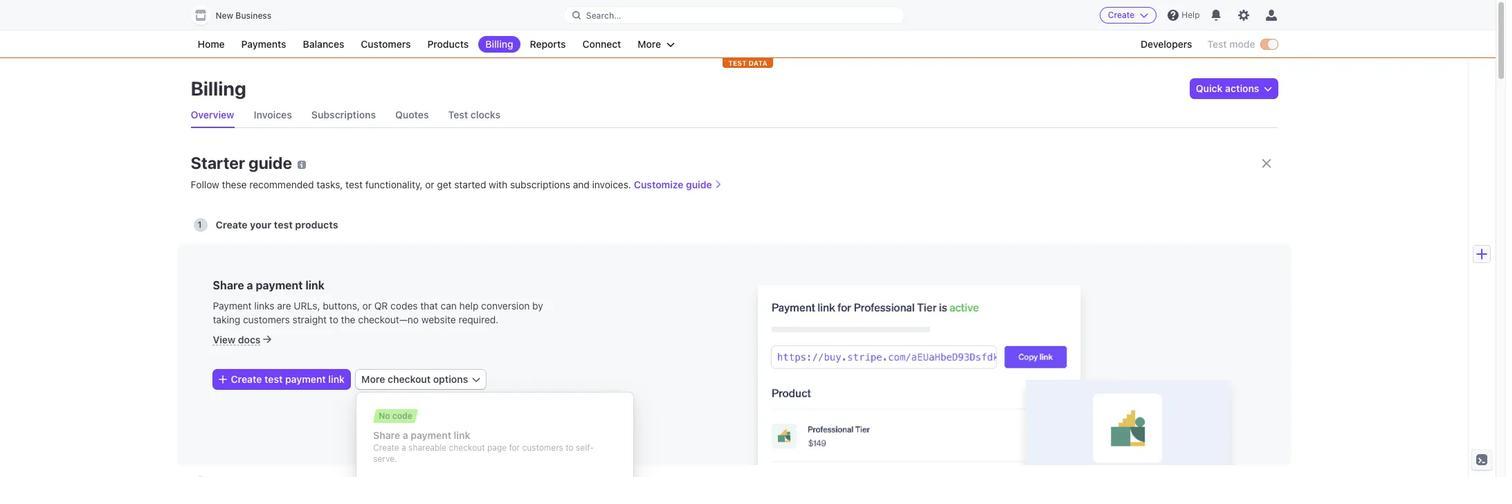 Task type: vqa. For each thing, say whether or not it's contained in the screenshot.
the 'Create' related to Create your test products
yes



Task type: locate. For each thing, give the bounding box(es) containing it.
0 horizontal spatial link
[[306, 279, 325, 292]]

starter
[[191, 153, 245, 172]]

or inside payment links are urls, buttons, or qr codes that can help conversion by taking customers straight to the checkout—no website required.
[[363, 300, 372, 312]]

1 horizontal spatial more
[[638, 38, 661, 50]]

balances
[[303, 38, 344, 50]]

1 horizontal spatial billing
[[486, 38, 513, 50]]

tasks,
[[317, 179, 343, 190]]

your
[[250, 219, 272, 231]]

more checkout options grid
[[362, 398, 628, 477]]

0 vertical spatial guide
[[249, 153, 292, 172]]

view docs link
[[213, 334, 272, 346]]

guide for starter guide
[[249, 153, 292, 172]]

more inside button
[[362, 374, 385, 385]]

0 vertical spatial link
[[306, 279, 325, 292]]

0 vertical spatial billing
[[486, 38, 513, 50]]

home link
[[191, 36, 232, 53]]

guide
[[249, 153, 292, 172], [686, 179, 712, 190]]

billing up overview
[[191, 77, 246, 100]]

an
[[249, 254, 260, 266]]

set
[[216, 254, 232, 266]]

options
[[433, 374, 468, 385]]

straight
[[293, 314, 327, 325]]

1 vertical spatial payment
[[285, 374, 326, 385]]

share
[[213, 279, 244, 292]]

create up developers link
[[1108, 10, 1135, 20]]

started
[[454, 179, 486, 190]]

payment
[[213, 300, 252, 312]]

business
[[236, 10, 272, 21]]

more
[[638, 38, 661, 50], [362, 374, 385, 385]]

create inside create test payment link link
[[231, 374, 262, 385]]

1 horizontal spatial test
[[1208, 38, 1227, 50]]

payments link
[[234, 36, 293, 53]]

by
[[533, 300, 543, 312]]

guide for customize guide
[[686, 179, 712, 190]]

checkout left options at the left bottom
[[388, 374, 431, 385]]

1 horizontal spatial checkout
[[388, 374, 431, 385]]

more right connect
[[638, 38, 661, 50]]

create inside create button
[[1108, 10, 1135, 20]]

or left the get
[[425, 179, 435, 190]]

link down to
[[328, 374, 345, 385]]

customize
[[634, 179, 684, 190]]

guide right customize
[[686, 179, 712, 190]]

checkout down products on the left top of page
[[294, 254, 338, 266]]

test inside tab list
[[448, 109, 468, 120]]

qr
[[374, 300, 388, 312]]

create
[[1108, 10, 1135, 20], [216, 219, 248, 231], [231, 374, 262, 385]]

link
[[306, 279, 325, 292], [328, 374, 345, 385]]

subscriptions
[[510, 179, 571, 190]]

0 vertical spatial create
[[1108, 10, 1135, 20]]

or
[[425, 179, 435, 190], [363, 300, 372, 312]]

more down checkout—no on the bottom left
[[362, 374, 385, 385]]

buttons,
[[323, 300, 360, 312]]

2 vertical spatial create
[[231, 374, 262, 385]]

1 vertical spatial test
[[448, 109, 468, 120]]

functionality,
[[365, 179, 423, 190]]

new
[[216, 10, 233, 21]]

billing
[[486, 38, 513, 50], [191, 77, 246, 100]]

test left clocks
[[448, 109, 468, 120]]

guide up recommended
[[249, 153, 292, 172]]

starter guide
[[191, 153, 292, 172]]

0 horizontal spatial checkout
[[294, 254, 338, 266]]

test right tasks,
[[346, 179, 363, 190]]

more for more checkout options
[[362, 374, 385, 385]]

or left qr
[[363, 300, 372, 312]]

test down view docs link
[[265, 374, 283, 385]]

test
[[346, 179, 363, 190], [274, 219, 293, 231], [265, 374, 283, 385]]

link up urls,
[[306, 279, 325, 292]]

1 vertical spatial link
[[328, 374, 345, 385]]

more inside 'button'
[[638, 38, 661, 50]]

0 vertical spatial more
[[638, 38, 661, 50]]

set up an online checkout
[[216, 254, 338, 266]]

test left the "mode"
[[1208, 38, 1227, 50]]

subscriptions link
[[312, 102, 376, 127]]

test
[[729, 59, 747, 67]]

1 vertical spatial more
[[362, 374, 385, 385]]

1 horizontal spatial or
[[425, 179, 435, 190]]

1 horizontal spatial guide
[[686, 179, 712, 190]]

2 vertical spatial test
[[265, 374, 283, 385]]

0 vertical spatial checkout
[[294, 254, 338, 266]]

1 horizontal spatial link
[[328, 374, 345, 385]]

checkout
[[294, 254, 338, 266], [388, 374, 431, 385]]

create down docs
[[231, 374, 262, 385]]

payment
[[256, 279, 303, 292], [285, 374, 326, 385]]

1 vertical spatial test
[[274, 219, 293, 231]]

0 horizontal spatial test
[[448, 109, 468, 120]]

payment for a
[[256, 279, 303, 292]]

payment up the are
[[256, 279, 303, 292]]

test data
[[729, 59, 768, 67]]

billing left reports
[[486, 38, 513, 50]]

new business button
[[191, 6, 285, 25]]

1 vertical spatial guide
[[686, 179, 712, 190]]

reports
[[530, 38, 566, 50]]

the
[[341, 314, 356, 325]]

recommended
[[249, 179, 314, 190]]

that
[[421, 300, 438, 312]]

0 vertical spatial test
[[346, 179, 363, 190]]

online
[[263, 254, 292, 266]]

with
[[489, 179, 508, 190]]

Search… text field
[[564, 7, 904, 24]]

1 vertical spatial checkout
[[388, 374, 431, 385]]

test
[[1208, 38, 1227, 50], [448, 109, 468, 120]]

1 vertical spatial create
[[216, 219, 248, 231]]

follow
[[191, 179, 219, 190]]

payment down the straight
[[285, 374, 326, 385]]

create for create your test products
[[216, 219, 248, 231]]

customers
[[243, 314, 290, 325]]

create left your
[[216, 219, 248, 231]]

codes
[[391, 300, 418, 312]]

0 horizontal spatial more
[[362, 374, 385, 385]]

search…
[[586, 10, 621, 20]]

0 horizontal spatial guide
[[249, 153, 292, 172]]

0 vertical spatial payment
[[256, 279, 303, 292]]

0 horizontal spatial billing
[[191, 77, 246, 100]]

help
[[1182, 10, 1200, 20]]

invoices.
[[592, 179, 631, 190]]

create your test products
[[216, 219, 338, 231]]

test for test clocks
[[448, 109, 468, 120]]

0 horizontal spatial or
[[363, 300, 372, 312]]

test clocks
[[448, 109, 501, 120]]

payment for test
[[285, 374, 326, 385]]

0 vertical spatial test
[[1208, 38, 1227, 50]]

1 vertical spatial or
[[363, 300, 372, 312]]

test right your
[[274, 219, 293, 231]]

payments
[[241, 38, 286, 50]]

home
[[198, 38, 225, 50]]

docs
[[238, 334, 261, 346]]

tab list
[[191, 102, 1278, 128]]

payment inside create test payment link link
[[285, 374, 326, 385]]



Task type: describe. For each thing, give the bounding box(es) containing it.
view
[[213, 334, 236, 346]]

conversion
[[481, 300, 530, 312]]

developers link
[[1134, 36, 1200, 53]]

developers
[[1141, 38, 1193, 50]]

invoices link
[[254, 102, 292, 127]]

balances link
[[296, 36, 351, 53]]

checkout inside button
[[388, 374, 431, 385]]

invoices
[[254, 109, 292, 120]]

share a payment link
[[213, 279, 325, 292]]

new business
[[216, 10, 272, 21]]

test mode
[[1208, 38, 1256, 50]]

link for share a payment link
[[306, 279, 325, 292]]

products link
[[421, 36, 476, 53]]

test clocks link
[[448, 102, 501, 127]]

a
[[247, 279, 253, 292]]

2
[[198, 255, 203, 265]]

create test payment link link
[[213, 370, 350, 389]]

1 vertical spatial billing
[[191, 77, 246, 100]]

customize guide link
[[634, 179, 722, 190]]

view docs
[[213, 334, 261, 346]]

products
[[295, 219, 338, 231]]

test inside create test payment link link
[[265, 374, 283, 385]]

test for test mode
[[1208, 38, 1227, 50]]

create button
[[1100, 7, 1157, 24]]

more checkout options button
[[356, 370, 486, 389]]

are
[[277, 300, 291, 312]]

create for create test payment link
[[231, 374, 262, 385]]

more for more
[[638, 38, 661, 50]]

0 vertical spatial or
[[425, 179, 435, 190]]

1
[[198, 220, 202, 230]]

quotes
[[395, 109, 429, 120]]

Search… search field
[[564, 7, 904, 24]]

help
[[460, 300, 479, 312]]

tab list containing overview
[[191, 102, 1278, 128]]

more checkout options
[[362, 374, 468, 385]]

more button
[[631, 36, 682, 53]]

taking
[[213, 314, 240, 325]]

connect link
[[576, 36, 628, 53]]

create for create
[[1108, 10, 1135, 20]]

link for create test payment link
[[328, 374, 345, 385]]

to
[[330, 314, 339, 325]]

links
[[254, 300, 275, 312]]

mode
[[1230, 38, 1256, 50]]

up
[[234, 254, 246, 266]]

payment links are urls, buttons, or qr codes that can help conversion by taking customers straight to the checkout—no website required.
[[213, 300, 543, 325]]

follow these recommended tasks, test functionality, or get started with subscriptions and invoices.
[[191, 179, 631, 190]]

website
[[422, 314, 456, 325]]

required.
[[459, 314, 499, 325]]

get
[[437, 179, 452, 190]]

help button
[[1163, 4, 1206, 26]]

connect
[[583, 38, 621, 50]]

overview
[[191, 109, 234, 120]]

these
[[222, 179, 247, 190]]

data
[[749, 59, 768, 67]]

billing link
[[479, 36, 520, 53]]

create test payment link
[[231, 374, 345, 385]]

checkout—no
[[358, 314, 419, 325]]

customers link
[[354, 36, 418, 53]]

and
[[573, 179, 590, 190]]

customers
[[361, 38, 411, 50]]

overview link
[[191, 102, 234, 127]]

quotes link
[[395, 102, 429, 127]]

reports link
[[523, 36, 573, 53]]

subscriptions
[[312, 109, 376, 120]]

customize guide
[[634, 179, 712, 190]]

products
[[428, 38, 469, 50]]

can
[[441, 300, 457, 312]]

clocks
[[471, 109, 501, 120]]

urls,
[[294, 300, 320, 312]]



